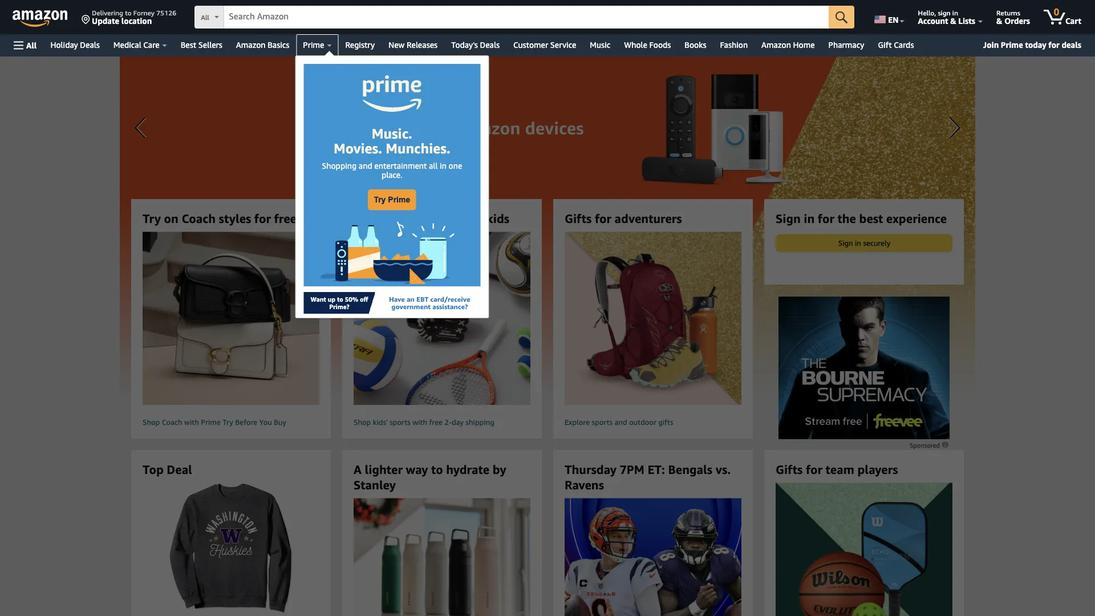 Task type: vqa. For each thing, say whether or not it's contained in the screenshot.
the middle scarlet
no



Task type: describe. For each thing, give the bounding box(es) containing it.
sign
[[939, 9, 951, 17]]

try for try prime
[[374, 196, 386, 204]]

Search Amazon text field
[[224, 6, 829, 28]]

0
[[1055, 7, 1060, 17]]

one
[[449, 161, 463, 171]]

stanley
[[354, 478, 396, 492]]

entertainment
[[375, 161, 427, 171]]

0 horizontal spatial gifts
[[438, 211, 464, 225]]

try prime
[[374, 196, 411, 204]]

try prime link
[[368, 190, 417, 210]]

new releases
[[389, 40, 438, 50]]

you
[[259, 418, 272, 427]]

hello, sign in
[[919, 9, 959, 17]]

watch thursday night football on prime video image
[[555, 499, 752, 616]]

bengals
[[669, 462, 713, 477]]

amazon home link
[[755, 37, 822, 53]]

to inside delivering to forney 75126 update location
[[125, 9, 132, 17]]

sports for explore sports gifts for kids
[[400, 211, 435, 225]]

amazon basics link
[[229, 37, 296, 53]]

card/receive
[[431, 295, 471, 303]]

2 vertical spatial try
[[223, 418, 233, 427]]

lighter
[[365, 462, 403, 477]]

movies.
[[334, 140, 382, 157]]

prime inside shop coach with prime try before you buy link
[[201, 418, 221, 427]]

best sellers link
[[174, 37, 229, 53]]

top
[[143, 462, 164, 477]]

assistance?
[[433, 303, 468, 311]]

cart
[[1066, 16, 1082, 25]]

sellers
[[199, 40, 223, 50]]

all inside search box
[[201, 13, 209, 21]]

outdoor
[[630, 418, 657, 427]]

today
[[1026, 40, 1047, 49]]

holiday deals link
[[44, 37, 107, 53]]

1 vertical spatial and
[[615, 418, 628, 427]]

delivering
[[92, 9, 123, 17]]

amazon for amazon home
[[762, 40, 792, 50]]

registry link
[[339, 37, 382, 53]]

way
[[406, 462, 428, 477]]

prime?
[[330, 303, 350, 311]]

experience
[[887, 211, 948, 225]]

holiday
[[50, 40, 78, 50]]

navigation navigation
[[0, 0, 1096, 324]]

shop coach with prime try before you buy link
[[123, 232, 339, 430]]

update
[[92, 16, 119, 25]]

for left kids
[[467, 211, 483, 225]]

gifts for adventurers
[[565, 211, 683, 225]]

home
[[794, 40, 815, 50]]

1 vertical spatial gifts
[[659, 418, 674, 427]]

for left team
[[807, 462, 823, 477]]

medical care
[[114, 40, 160, 50]]

shop kids' sports with free 2-day shipping link
[[334, 232, 550, 430]]

have an ebt card/receive government assistance?
[[389, 295, 471, 311]]

want
[[311, 296, 326, 303]]

medical
[[114, 40, 141, 50]]

thursday
[[565, 462, 617, 477]]

today's deals
[[452, 40, 500, 50]]

amazon for amazon basics
[[236, 40, 266, 50]]

en
[[889, 15, 899, 24]]

& for returns
[[997, 16, 1003, 25]]

1 with from the left
[[184, 418, 199, 427]]

2 with from the left
[[413, 418, 428, 427]]

prime link
[[296, 34, 339, 57]]

want up to 50% off prime?
[[311, 296, 368, 311]]

music.
[[372, 125, 413, 142]]

en link
[[868, 3, 910, 31]]

up
[[328, 296, 336, 303]]

top deal
[[143, 462, 192, 477]]

the
[[838, 211, 857, 225]]

sports for explore sports and outdoor gifts
[[592, 418, 613, 427]]

new releases link
[[382, 37, 445, 53]]

care
[[143, 40, 160, 50]]

in right sign
[[953, 9, 959, 17]]

join prime today for deals
[[984, 40, 1082, 49]]

service
[[551, 40, 577, 50]]

forney
[[133, 9, 155, 17]]

fashion
[[721, 40, 748, 50]]

a lighter way to hydrate by stanley image
[[344, 499, 541, 616]]

returns & orders
[[997, 9, 1031, 25]]

explore sports and outdoor gifts
[[565, 418, 674, 427]]

in inside music. movies. munchies. shopping and entertainment all in one place.
[[440, 161, 447, 171]]

50%
[[345, 296, 358, 303]]

sponsored
[[910, 442, 942, 449]]

1 vertical spatial coach
[[162, 418, 182, 427]]

explore sports gifts for kids image
[[334, 232, 550, 405]]

explore for explore sports gifts for kids
[[354, 211, 396, 225]]

try on coach styles for free
[[143, 211, 297, 225]]

basics
[[268, 40, 290, 50]]

7pm
[[620, 462, 645, 477]]

best
[[181, 40, 196, 50]]

by
[[493, 462, 507, 477]]

leave feedback on sponsored ad element
[[910, 442, 950, 449]]

securely
[[864, 238, 891, 247]]

vs.
[[716, 462, 731, 477]]

best sellers
[[181, 40, 223, 50]]

pharmacy link
[[822, 37, 872, 53]]

on
[[164, 211, 179, 225]]

hello,
[[919, 9, 937, 17]]

fashion link
[[714, 37, 755, 53]]

0 vertical spatial free
[[274, 211, 297, 225]]

foods
[[650, 40, 671, 50]]

prime inside the try prime link
[[388, 196, 411, 204]]

new
[[389, 40, 405, 50]]

deals for today's deals
[[480, 40, 500, 50]]

in left the
[[804, 211, 815, 225]]

styles
[[219, 211, 251, 225]]

explore for explore sports and outdoor gifts
[[565, 418, 590, 427]]

sponsored link
[[910, 440, 950, 451]]

join
[[984, 40, 1000, 49]]

shop coach with prime try before you buy
[[143, 418, 287, 427]]

shop kids' sports with free 2-day shipping
[[354, 418, 495, 427]]



Task type: locate. For each thing, give the bounding box(es) containing it.
1 horizontal spatial &
[[997, 16, 1003, 25]]

1 horizontal spatial explore
[[565, 418, 590, 427]]

0 horizontal spatial explore
[[354, 211, 396, 225]]

2 vertical spatial to
[[432, 462, 443, 477]]

for left deals
[[1049, 40, 1060, 49]]

sports inside the shop kids' sports with free 2-day shipping link
[[390, 418, 411, 427]]

gift cards link
[[872, 37, 929, 53]]

deals right holiday
[[80, 40, 100, 50]]

in left securely
[[856, 238, 862, 247]]

try on coach styles for free image
[[123, 232, 339, 405]]

deal
[[167, 462, 192, 477]]

early black friday deals. save up to 50% on amazon devices. limited-time offer. image
[[120, 57, 976, 399]]

1 deals from the left
[[80, 40, 100, 50]]

2 horizontal spatial try
[[374, 196, 386, 204]]

shipping
[[466, 418, 495, 427]]

0 horizontal spatial shop
[[143, 418, 160, 427]]

whole
[[625, 40, 648, 50]]

today's
[[452, 40, 478, 50]]

pharmacy
[[829, 40, 865, 50]]

ravens
[[565, 478, 604, 492]]

all up 'best sellers'
[[201, 13, 209, 21]]

gifts for gifts for adventurers
[[565, 211, 592, 225]]

0 horizontal spatial sign
[[776, 211, 801, 225]]

players
[[858, 462, 899, 477]]

lists
[[959, 16, 976, 25]]

team
[[826, 462, 855, 477]]

all
[[201, 13, 209, 21], [26, 41, 37, 50]]

prime right basics
[[303, 40, 324, 50]]

sign in securely
[[839, 238, 891, 247]]

shop for try
[[143, 418, 160, 427]]

returns
[[997, 9, 1021, 17]]

and
[[359, 161, 373, 171], [615, 418, 628, 427]]

0 horizontal spatial deals
[[80, 40, 100, 50]]

0 vertical spatial gifts
[[565, 211, 592, 225]]

1 vertical spatial gifts
[[776, 462, 803, 477]]

all inside button
[[26, 41, 37, 50]]

main content containing try on coach styles for free
[[0, 57, 1096, 616]]

deals
[[1062, 40, 1082, 49]]

1 vertical spatial explore
[[565, 418, 590, 427]]

gift cards
[[879, 40, 915, 50]]

sports right kids'
[[390, 418, 411, 427]]

prime inside the join prime today for deals link
[[1002, 40, 1024, 49]]

try
[[374, 196, 386, 204], [143, 211, 161, 225], [223, 418, 233, 427]]

free
[[274, 211, 297, 225], [430, 418, 443, 427]]

with left 2- at left
[[413, 418, 428, 427]]

for right styles
[[254, 211, 271, 225]]

in right all
[[440, 161, 447, 171]]

free right styles
[[274, 211, 297, 225]]

releases
[[407, 40, 438, 50]]

college apparel from merch on demand image
[[169, 483, 294, 614]]

hydrate
[[447, 462, 490, 477]]

All search field
[[195, 6, 855, 30]]

shopping
[[322, 161, 357, 171]]

sign in for the best experience
[[776, 211, 948, 225]]

gifts for gifts for team players
[[776, 462, 803, 477]]

2 & from the left
[[997, 16, 1003, 25]]

deals inside the holiday deals link
[[80, 40, 100, 50]]

gifts for adventurers image
[[545, 232, 762, 405]]

amazon inside "link"
[[236, 40, 266, 50]]

sign for sign in securely
[[839, 238, 854, 247]]

amazon left home
[[762, 40, 792, 50]]

to right the way
[[432, 462, 443, 477]]

in
[[953, 9, 959, 17], [440, 161, 447, 171], [804, 211, 815, 225], [856, 238, 862, 247]]

coach right on
[[182, 211, 216, 225]]

1 vertical spatial free
[[430, 418, 443, 427]]

deals for holiday deals
[[80, 40, 100, 50]]

join prime today for deals link
[[979, 38, 1087, 53]]

amazon prime logo image
[[363, 75, 422, 112]]

2 amazon from the left
[[762, 40, 792, 50]]

kids
[[487, 211, 510, 225]]

0 vertical spatial explore
[[354, 211, 396, 225]]

cards
[[895, 40, 915, 50]]

customer service
[[514, 40, 577, 50]]

sports inside the explore sports and outdoor gifts link
[[592, 418, 613, 427]]

0 vertical spatial gifts
[[438, 211, 464, 225]]

none submit inside all search box
[[829, 6, 855, 29]]

customer service link
[[507, 37, 584, 53]]

deals inside today's deals link
[[480, 40, 500, 50]]

delivering to forney 75126 update location
[[92, 9, 177, 25]]

0 vertical spatial sign
[[776, 211, 801, 225]]

1 horizontal spatial all
[[201, 13, 209, 21]]

an
[[407, 295, 415, 303]]

shop for explore
[[354, 418, 371, 427]]

books
[[685, 40, 707, 50]]

shop
[[143, 418, 160, 427], [354, 418, 371, 427]]

sign in securely link
[[777, 235, 953, 251]]

1 horizontal spatial free
[[430, 418, 443, 427]]

1 amazon from the left
[[236, 40, 266, 50]]

to
[[125, 9, 132, 17], [337, 296, 344, 303], [432, 462, 443, 477]]

ebt
[[417, 295, 429, 303]]

prime down place.
[[388, 196, 411, 204]]

1 horizontal spatial gifts
[[776, 462, 803, 477]]

1 vertical spatial to
[[337, 296, 344, 303]]

0 vertical spatial and
[[359, 161, 373, 171]]

before
[[235, 418, 257, 427]]

off
[[360, 296, 368, 303]]

with up deal
[[184, 418, 199, 427]]

amazon left basics
[[236, 40, 266, 50]]

& left orders
[[997, 16, 1003, 25]]

sports left outdoor
[[592, 418, 613, 427]]

2-
[[445, 418, 452, 427]]

0 horizontal spatial try
[[143, 211, 161, 225]]

adventurers
[[615, 211, 683, 225]]

0 horizontal spatial all
[[26, 41, 37, 50]]

and inside music. movies. munchies. shopping and entertainment all in one place.
[[359, 161, 373, 171]]

0 horizontal spatial to
[[125, 9, 132, 17]]

deals right today's
[[480, 40, 500, 50]]

& for account
[[951, 16, 957, 25]]

prime inside prime link
[[303, 40, 324, 50]]

1 vertical spatial all
[[26, 41, 37, 50]]

& inside returns & orders
[[997, 16, 1003, 25]]

0 vertical spatial try
[[374, 196, 386, 204]]

all button
[[9, 34, 42, 57]]

whole foods link
[[618, 37, 678, 53]]

1 horizontal spatial and
[[615, 418, 628, 427]]

and left outdoor
[[615, 418, 628, 427]]

1 horizontal spatial to
[[337, 296, 344, 303]]

account & lists
[[919, 16, 976, 25]]

main content
[[0, 57, 1096, 616]]

for inside the navigation navigation
[[1049, 40, 1060, 49]]

sponsored ad element
[[779, 297, 950, 440]]

amazon image
[[13, 10, 68, 27]]

2 shop from the left
[[354, 418, 371, 427]]

shop up the top
[[143, 418, 160, 427]]

for left the
[[818, 211, 835, 225]]

account
[[919, 16, 949, 25]]

0 horizontal spatial and
[[359, 161, 373, 171]]

amazon basics
[[236, 40, 290, 50]]

shop left kids'
[[354, 418, 371, 427]]

0 horizontal spatial amazon
[[236, 40, 266, 50]]

try left on
[[143, 211, 161, 225]]

1 vertical spatial sign
[[839, 238, 854, 247]]

1 vertical spatial try
[[143, 211, 161, 225]]

2 deals from the left
[[480, 40, 500, 50]]

1 horizontal spatial try
[[223, 418, 233, 427]]

and down movies.
[[359, 161, 373, 171]]

music
[[590, 40, 611, 50]]

music. movies. munchies. shopping and entertainment all in one place.
[[322, 125, 463, 180]]

all down amazon image
[[26, 41, 37, 50]]

gifts for team players
[[776, 462, 899, 477]]

have
[[389, 295, 405, 303]]

1 horizontal spatial deals
[[480, 40, 500, 50]]

gifts for team players image
[[757, 483, 973, 616]]

to left forney
[[125, 9, 132, 17]]

alexa, soda, tv remote image
[[321, 216, 464, 292]]

2 horizontal spatial to
[[432, 462, 443, 477]]

prime right 'join'
[[1002, 40, 1024, 49]]

day
[[452, 418, 464, 427]]

for left adventurers
[[595, 211, 612, 225]]

explore sports and outdoor gifts link
[[545, 232, 762, 430]]

try for try on coach styles for free
[[143, 211, 161, 225]]

gifts right outdoor
[[659, 418, 674, 427]]

1 shop from the left
[[143, 418, 160, 427]]

0 vertical spatial coach
[[182, 211, 216, 225]]

0 vertical spatial to
[[125, 9, 132, 17]]

1 horizontal spatial gifts
[[659, 418, 674, 427]]

None submit
[[829, 6, 855, 29]]

gifts
[[565, 211, 592, 225], [776, 462, 803, 477]]

kids'
[[373, 418, 388, 427]]

registry
[[346, 40, 375, 50]]

free left 2- at left
[[430, 418, 443, 427]]

1 horizontal spatial shop
[[354, 418, 371, 427]]

0 horizontal spatial &
[[951, 16, 957, 25]]

1 horizontal spatial sign
[[839, 238, 854, 247]]

munchies.
[[386, 140, 451, 157]]

orders
[[1005, 16, 1031, 25]]

medical care link
[[107, 37, 174, 53]]

1 & from the left
[[951, 16, 957, 25]]

0 vertical spatial all
[[201, 13, 209, 21]]

gifts left kids
[[438, 211, 464, 225]]

try left before
[[223, 418, 233, 427]]

0 horizontal spatial with
[[184, 418, 199, 427]]

to inside want up to 50% off prime?
[[337, 296, 344, 303]]

customer
[[514, 40, 549, 50]]

& left lists
[[951, 16, 957, 25]]

0 horizontal spatial gifts
[[565, 211, 592, 225]]

sports down the try prime link
[[400, 211, 435, 225]]

deals
[[80, 40, 100, 50], [480, 40, 500, 50]]

amazon home
[[762, 40, 815, 50]]

1 horizontal spatial with
[[413, 418, 428, 427]]

et:
[[648, 462, 666, 477]]

gifts
[[438, 211, 464, 225], [659, 418, 674, 427]]

coach
[[182, 211, 216, 225], [162, 418, 182, 427]]

sign for sign in for the best experience
[[776, 211, 801, 225]]

location
[[121, 16, 152, 25]]

coach up 'top deal'
[[162, 418, 182, 427]]

try inside the navigation navigation
[[374, 196, 386, 204]]

1 horizontal spatial amazon
[[762, 40, 792, 50]]

0 horizontal spatial free
[[274, 211, 297, 225]]

thursday 7pm et: bengals vs. ravens
[[565, 462, 731, 492]]

prime left before
[[201, 418, 221, 427]]

to inside a lighter way to hydrate by stanley
[[432, 462, 443, 477]]

explore up thursday
[[565, 418, 590, 427]]

to right up
[[337, 296, 344, 303]]

explore down try prime
[[354, 211, 396, 225]]

try down place.
[[374, 196, 386, 204]]



